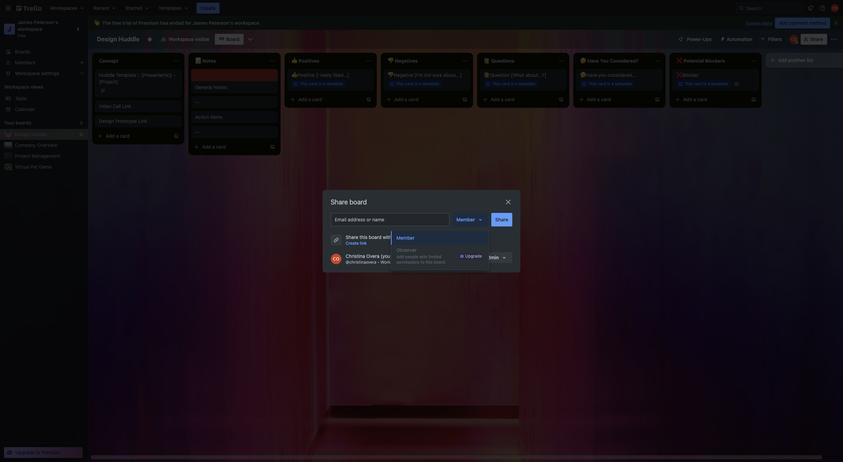 Task type: describe. For each thing, give the bounding box(es) containing it.
5 is from the left
[[704, 81, 707, 86]]

a down 👍positive
[[309, 97, 311, 102]]

customize views image
[[247, 36, 254, 43]]

1 vertical spatial christina overa (christinaovera) image
[[789, 35, 799, 44]]

power-
[[687, 36, 703, 42]]

method
[[810, 20, 826, 26]]

open information menu image
[[820, 5, 826, 12]]

observer add people with limited permissions to this board.
[[397, 247, 446, 265]]

christina
[[346, 253, 365, 259]]

0 horizontal spatial huddle
[[31, 132, 47, 137]]

starred icon image
[[79, 132, 84, 137]]

trial
[[123, 20, 132, 26]]

add down design prototype link
[[106, 133, 115, 139]]

ups
[[703, 36, 712, 42]]

::
[[137, 72, 140, 78]]

.
[[259, 20, 261, 26]]

add down 👎negative
[[395, 97, 404, 102]]

add a card for 👍positive [i really liked...]
[[298, 97, 322, 102]]

add a card button for 🤔have you considered...
[[576, 94, 652, 105]]

this card is a template. for [i'm
[[396, 81, 441, 86]]

your boards
[[4, 120, 31, 126]]

call
[[113, 103, 121, 109]]

0 horizontal spatial christina overa (christinaovera) image
[[331, 254, 342, 265]]

project
[[15, 153, 30, 159]]

add a card down the items
[[202, 144, 226, 150]]

create link button
[[346, 240, 367, 247]]

workspace inside banner
[[235, 20, 259, 26]]

workspace visible button
[[157, 34, 213, 45]]

about...?]
[[526, 72, 547, 78]]

add a card button for ❌blocker
[[673, 94, 749, 105]]

- inside huddle template :: [presenter(s)] - [project]
[[173, 72, 176, 78]]

add a card for 👎negative [i'm not sure about...]
[[395, 97, 419, 102]]

huddle inside text box
[[119, 36, 140, 43]]

company overview
[[15, 142, 57, 148]]

add board image
[[79, 120, 84, 126]]

[presenter(s)]
[[141, 72, 172, 78]]

close image
[[504, 198, 513, 206]]

video call link link
[[99, 103, 178, 110]]

workspace for workspace views
[[4, 84, 29, 90]]

boards link
[[0, 46, 88, 57]]

search image
[[739, 5, 744, 11]]

add down 🙋question
[[491, 97, 500, 102]]

action
[[195, 114, 209, 120]]

ended
[[169, 20, 184, 26]]

notes:
[[214, 84, 228, 90]]

5 this card is a template. from the left
[[685, 81, 729, 86]]

your
[[4, 120, 14, 126]]

visible
[[195, 36, 209, 42]]

👍positive [i really liked...]
[[292, 72, 349, 78]]

premium inside banner
[[139, 20, 159, 26]]

james peterson's workspace free
[[18, 19, 59, 38]]

link for design prototype link
[[138, 118, 147, 124]]

workspace inside christina overa (you) @christinaovera • workspace admin
[[381, 260, 402, 265]]

table
[[15, 96, 27, 101]]

1 horizontal spatial link
[[397, 234, 405, 240]]

action items
[[195, 114, 223, 120]]

add another list
[[778, 57, 814, 63]]

1 horizontal spatial james
[[193, 20, 208, 26]]

this inside the share this board with a link create link
[[360, 234, 368, 240]]

company overview link
[[15, 142, 84, 149]]

pet
[[30, 164, 38, 170]]

template. for really
[[326, 81, 344, 86]]

calendar link
[[15, 106, 84, 113]]

is for [what
[[511, 81, 514, 86]]

add a card down design prototype link
[[106, 133, 130, 139]]

add a card button for 👍positive [i really liked...]
[[287, 94, 363, 105]]

•
[[378, 260, 380, 265]]

overview
[[37, 142, 57, 148]]

member for member dropdown button
[[457, 217, 475, 223]]

template. for considered...
[[615, 81, 633, 86]]

action items link
[[195, 114, 274, 121]]

0 horizontal spatial premium
[[42, 450, 61, 456]]

of
[[133, 20, 137, 26]]

🤔have you considered... link
[[580, 72, 659, 79]]

project management link
[[15, 153, 84, 160]]

design prototype link
[[99, 118, 147, 124]]

boards
[[16, 120, 31, 126]]

upgrade for upgrade
[[465, 254, 482, 259]]

🙋question
[[484, 72, 510, 78]]

a inside the share this board with a link create link
[[393, 234, 396, 240]]

christina overa (you) @christinaovera • workspace admin
[[346, 253, 415, 265]]

link for video call link
[[122, 103, 131, 109]]

create from template… image for really
[[366, 97, 372, 102]]

free
[[18, 33, 26, 38]]

management
[[32, 153, 60, 159]]

another
[[789, 57, 806, 63]]

upgrade for upgrade to premium
[[16, 450, 35, 456]]

create inside the share this board with a link create link
[[346, 241, 359, 246]]

upgrade to premium link
[[4, 448, 83, 459]]

0 notifications image
[[807, 4, 815, 12]]

board
[[226, 36, 240, 42]]

1 -- link from the top
[[195, 99, 274, 106]]

list
[[807, 57, 814, 63]]

workspace views
[[4, 84, 43, 90]]

explore plans
[[746, 21, 773, 26]]

group containing member
[[391, 230, 489, 270]]

share board
[[331, 198, 367, 206]]

design prototype link link
[[99, 118, 178, 125]]

[project]
[[99, 79, 118, 85]]

for
[[185, 20, 191, 26]]

🙋question [what about...?] link
[[484, 72, 563, 79]]

virtual
[[15, 164, 29, 170]]

a down really
[[323, 81, 325, 86]]

wave image
[[94, 20, 100, 26]]

👎negative [i'm not sure about...]
[[388, 72, 462, 78]]

general
[[195, 84, 212, 90]]

add inside button
[[779, 20, 788, 26]]

admin
[[403, 260, 415, 265]]

sm image
[[718, 34, 727, 43]]

with for board
[[383, 234, 392, 240]]

this for 👍positive
[[300, 81, 308, 86]]

power-ups button
[[674, 34, 716, 45]]

a down [i'm
[[419, 81, 421, 86]]

add a card button down action items link
[[191, 142, 267, 153]]

calendar
[[15, 106, 35, 112]]

christina overa (christinaovera) image inside primary element
[[831, 4, 839, 12]]

this card is a template. for [i
[[300, 81, 344, 86]]

is for you
[[607, 81, 611, 86]]

video call link
[[99, 103, 131, 109]]

Board name text field
[[94, 34, 143, 45]]

template
[[116, 72, 136, 78]]

this for 🤔have
[[589, 81, 597, 86]]

add another list button
[[766, 53, 843, 68]]

members link
[[0, 57, 88, 68]]

[what
[[511, 72, 524, 78]]

0 vertical spatial board
[[350, 198, 367, 206]]

game
[[39, 164, 52, 170]]

members
[[15, 60, 35, 65]]

board inside the share this board with a link create link
[[369, 234, 382, 240]]

sure
[[433, 72, 442, 78]]

liked...]
[[333, 72, 349, 78]]

[i
[[316, 72, 319, 78]]



Task type: locate. For each thing, give the bounding box(es) containing it.
virtual pet game
[[15, 164, 52, 170]]

member button
[[391, 232, 489, 245]]

add a card down "❌blocker" at the right top of the page
[[683, 97, 708, 102]]

1 vertical spatial member
[[397, 235, 415, 241]]

this card is a template. down ❌blocker link
[[685, 81, 729, 86]]

huddle inside huddle template :: [presenter(s)] - [project]
[[99, 72, 115, 78]]

huddle template :: [presenter(s)] - [project]
[[99, 72, 176, 85]]

template.
[[326, 81, 344, 86], [423, 81, 441, 86], [519, 81, 537, 86], [615, 81, 633, 86], [711, 81, 729, 86]]

(you)
[[381, 253, 392, 259]]

👋 the free trial of premium has ended for james peterson's workspace .
[[94, 20, 261, 26]]

james
[[18, 19, 33, 25], [193, 20, 208, 26]]

0 vertical spatial huddle
[[119, 36, 140, 43]]

a down ❌blocker link
[[708, 81, 710, 86]]

2 horizontal spatial workspace
[[381, 260, 402, 265]]

0 vertical spatial with
[[383, 234, 392, 240]]

virtual pet game link
[[15, 164, 84, 171]]

2 this card is a template. from the left
[[396, 81, 441, 86]]

1 vertical spatial design
[[99, 118, 114, 124]]

automation button
[[718, 34, 757, 45]]

this down 🤔have
[[589, 81, 597, 86]]

james peterson's workspace link
[[18, 19, 59, 32]]

1 vertical spatial huddle
[[99, 72, 115, 78]]

christina overa (christinaovera) image right open information menu image
[[831, 4, 839, 12]]

a down 🙋question
[[501, 97, 504, 102]]

add a card for 🙋question [what about...?]
[[491, 97, 515, 102]]

4 template. from the left
[[615, 81, 633, 86]]

peterson's inside james peterson's workspace free
[[34, 19, 58, 25]]

add a card button down really
[[287, 94, 363, 105]]

member up observer
[[397, 235, 415, 241]]

0 horizontal spatial share button
[[491, 213, 513, 227]]

workspace visible
[[169, 36, 209, 42]]

2 -- from the top
[[195, 129, 200, 135]]

design huddle down free
[[97, 36, 140, 43]]

Email address or name text field
[[335, 215, 448, 225]]

this card is a template. down the 🙋question [what about...?] on the right top of the page
[[492, 81, 537, 86]]

create from template… image for considered...
[[655, 97, 660, 102]]

to
[[421, 260, 425, 265], [36, 450, 40, 456]]

👎negative
[[388, 72, 413, 78]]

2 vertical spatial design
[[15, 132, 30, 137]]

a down email address or name text field at top
[[393, 234, 396, 240]]

to inside observer add people with limited permissions to this board.
[[421, 260, 425, 265]]

share button down close image
[[491, 213, 513, 227]]

1 this from the left
[[300, 81, 308, 86]]

1 this card is a template. from the left
[[300, 81, 344, 86]]

group
[[391, 230, 489, 270]]

1 vertical spatial --
[[195, 129, 200, 135]]

create inside button
[[201, 5, 216, 11]]

-- link down action items link
[[195, 129, 274, 136]]

🙋question [what about...?]
[[484, 72, 547, 78]]

member inside dropdown button
[[457, 217, 475, 223]]

add payment method button
[[775, 18, 831, 28]]

2 vertical spatial huddle
[[31, 132, 47, 137]]

admin
[[485, 255, 499, 261]]

add inside observer add people with limited permissions to this board.
[[397, 255, 404, 260]]

1 horizontal spatial design huddle
[[97, 36, 140, 43]]

a down 👎negative
[[405, 97, 407, 102]]

with left limited
[[420, 255, 428, 260]]

5 this from the left
[[685, 81, 693, 86]]

member up member button
[[457, 217, 475, 223]]

huddle up [project]
[[99, 72, 115, 78]]

1 vertical spatial board
[[369, 234, 382, 240]]

payment
[[789, 20, 808, 26]]

upgrade button
[[459, 253, 483, 260]]

design for design prototype link link
[[99, 118, 114, 124]]

member for member button
[[397, 235, 415, 241]]

1 vertical spatial -- link
[[195, 129, 274, 136]]

0 horizontal spatial workspace
[[18, 26, 42, 32]]

you
[[599, 72, 607, 78]]

0 horizontal spatial member
[[397, 235, 415, 241]]

this inside observer add people with limited permissions to this board.
[[426, 260, 433, 265]]

add a card button for 👎negative [i'm not sure about...]
[[384, 94, 460, 105]]

workspace down 👋 the free trial of premium has ended for james peterson's workspace .
[[169, 36, 194, 42]]

workspace up customize views image
[[235, 20, 259, 26]]

0 vertical spatial workspace
[[235, 20, 259, 26]]

primary element
[[0, 0, 843, 16]]

0 vertical spatial workspace
[[169, 36, 194, 42]]

0 vertical spatial create
[[201, 5, 216, 11]]

template. for about...?]
[[519, 81, 537, 86]]

link down video call link link
[[138, 118, 147, 124]]

2 vertical spatial workspace
[[381, 260, 402, 265]]

workspace inside james peterson's workspace free
[[18, 26, 42, 32]]

create from template… image
[[366, 97, 372, 102], [462, 97, 468, 102], [559, 97, 564, 102], [655, 97, 660, 102], [751, 97, 757, 102], [174, 134, 179, 139]]

share button
[[801, 34, 827, 45], [491, 213, 513, 227]]

design down the
[[97, 36, 117, 43]]

add a card button down ❌blocker link
[[673, 94, 749, 105]]

design
[[97, 36, 117, 43], [99, 118, 114, 124], [15, 132, 30, 137]]

1 vertical spatial workspace
[[18, 26, 42, 32]]

[i'm
[[415, 72, 423, 78]]

is down the 👍positive [i really liked...]
[[319, 81, 322, 86]]

1 vertical spatial design huddle
[[15, 132, 47, 137]]

workspace down (you)
[[381, 260, 402, 265]]

1 -- from the top
[[195, 99, 200, 105]]

1 horizontal spatial workspace
[[235, 20, 259, 26]]

limited
[[429, 255, 442, 260]]

--
[[195, 99, 200, 105], [195, 129, 200, 135]]

member button
[[453, 213, 489, 227]]

design down "video"
[[99, 118, 114, 124]]

4 this from the left
[[589, 81, 597, 86]]

add a card down you
[[587, 97, 611, 102]]

add a card button down [what
[[480, 94, 556, 105]]

create up christina
[[346, 241, 359, 246]]

this down 👎negative
[[396, 81, 404, 86]]

free
[[112, 20, 121, 26]]

0 vertical spatial link
[[122, 103, 131, 109]]

workspace for workspace visible
[[169, 36, 194, 42]]

workspace up table
[[4, 84, 29, 90]]

👋
[[94, 20, 100, 26]]

1 vertical spatial create
[[346, 241, 359, 246]]

0 horizontal spatial this
[[360, 234, 368, 240]]

about...]
[[444, 72, 462, 78]]

with
[[383, 234, 392, 240], [420, 255, 428, 260]]

automation
[[727, 36, 753, 42]]

1 vertical spatial premium
[[42, 450, 61, 456]]

0 vertical spatial share button
[[801, 34, 827, 45]]

2 template. from the left
[[423, 81, 441, 86]]

banner containing 👋
[[88, 16, 843, 30]]

template. down 👍positive [i really liked...] link
[[326, 81, 344, 86]]

design huddle inside text box
[[97, 36, 140, 43]]

3 this from the left
[[492, 81, 500, 86]]

1 horizontal spatial christina overa (christinaovera) image
[[789, 35, 799, 44]]

this card is a template. for you
[[589, 81, 633, 86]]

add down "❌blocker" at the right top of the page
[[683, 97, 692, 102]]

0 vertical spatial this
[[360, 234, 368, 240]]

a down you
[[597, 97, 600, 102]]

1 vertical spatial link
[[360, 241, 367, 246]]

link up christina
[[360, 241, 367, 246]]

-- down action
[[195, 129, 200, 135]]

0 horizontal spatial workspace
[[4, 84, 29, 90]]

1 vertical spatial upgrade
[[16, 450, 35, 456]]

1 vertical spatial workspace
[[4, 84, 29, 90]]

add down 🤔have
[[587, 97, 596, 102]]

add a card button down the 🤔have you considered... link
[[576, 94, 652, 105]]

0 horizontal spatial to
[[36, 450, 40, 456]]

christina overa (christinaovera) image left christina
[[331, 254, 342, 265]]

1 horizontal spatial upgrade
[[465, 254, 482, 259]]

1 horizontal spatial create
[[346, 241, 359, 246]]

is down ❌blocker link
[[704, 81, 707, 86]]

0 horizontal spatial upgrade
[[16, 450, 35, 456]]

this down limited
[[426, 260, 433, 265]]

link up observer
[[397, 234, 405, 240]]

peterson's up board link
[[209, 20, 233, 26]]

christina overa (christinaovera) image down 'payment'
[[789, 35, 799, 44]]

design huddle
[[97, 36, 140, 43], [15, 132, 47, 137]]

design up "company"
[[15, 132, 30, 137]]

create up visible
[[201, 5, 216, 11]]

1 is from the left
[[319, 81, 322, 86]]

add a card button down [i'm
[[384, 94, 460, 105]]

link
[[397, 234, 405, 240], [360, 241, 367, 246]]

1 horizontal spatial member
[[457, 217, 475, 223]]

this down 🙋question
[[492, 81, 500, 86]]

0 vertical spatial upgrade
[[465, 254, 482, 259]]

table link
[[15, 95, 84, 102]]

create from template… image for about...?]
[[559, 97, 564, 102]]

❌blocker link
[[677, 72, 755, 79]]

design huddle up company overview
[[15, 132, 47, 137]]

huddle down trial on the left top of the page
[[119, 36, 140, 43]]

board
[[350, 198, 367, 206], [369, 234, 382, 240]]

workspace inside button
[[169, 36, 194, 42]]

1 horizontal spatial this
[[426, 260, 433, 265]]

with for people
[[420, 255, 428, 260]]

4 this card is a template. from the left
[[589, 81, 633, 86]]

add inside button
[[778, 57, 787, 63]]

this down 👍positive
[[300, 81, 308, 86]]

items
[[210, 114, 223, 120]]

admin button
[[481, 252, 513, 263]]

the
[[102, 20, 111, 26]]

general notes:
[[195, 84, 228, 90]]

1 vertical spatial to
[[36, 450, 40, 456]]

❌blocker
[[677, 72, 699, 78]]

0 vertical spatial premium
[[139, 20, 159, 26]]

is for [i'm
[[415, 81, 418, 86]]

5 template. from the left
[[711, 81, 729, 86]]

add down observer
[[397, 255, 404, 260]]

0 horizontal spatial board
[[350, 198, 367, 206]]

a down design prototype link
[[116, 133, 119, 139]]

people
[[405, 255, 418, 260]]

1 horizontal spatial workspace
[[169, 36, 194, 42]]

1 template. from the left
[[326, 81, 344, 86]]

is down 🤔have you considered...
[[607, 81, 611, 86]]

template. down considered...
[[615, 81, 633, 86]]

-- link down general notes: "link"
[[195, 99, 274, 106]]

2 -- link from the top
[[195, 129, 274, 136]]

this
[[300, 81, 308, 86], [396, 81, 404, 86], [492, 81, 500, 86], [589, 81, 597, 86], [685, 81, 693, 86]]

0 horizontal spatial link
[[122, 103, 131, 109]]

this down "❌blocker" at the right top of the page
[[685, 81, 693, 86]]

peterson's up boards link
[[34, 19, 58, 25]]

this card is a template.
[[300, 81, 344, 86], [396, 81, 441, 86], [492, 81, 537, 86], [589, 81, 633, 86], [685, 81, 729, 86]]

1 horizontal spatial link
[[138, 118, 147, 124]]

really
[[320, 72, 332, 78]]

add a card button for 🙋question [what about...?]
[[480, 94, 556, 105]]

j link
[[4, 24, 15, 35]]

0 vertical spatial -- link
[[195, 99, 274, 106]]

member inside button
[[397, 235, 415, 241]]

-- up action
[[195, 99, 200, 105]]

huddle up company overview
[[31, 132, 47, 137]]

plans
[[762, 21, 773, 26]]

card
[[309, 81, 317, 86], [405, 81, 414, 86], [501, 81, 510, 86], [598, 81, 606, 86], [694, 81, 703, 86], [312, 97, 322, 102], [409, 97, 419, 102], [505, 97, 515, 102], [601, 97, 611, 102], [698, 97, 708, 102], [120, 133, 130, 139], [216, 144, 226, 150]]

workspace
[[169, 36, 194, 42], [4, 84, 29, 90], [381, 260, 402, 265]]

add a card down 🙋question
[[491, 97, 515, 102]]

project management
[[15, 153, 60, 159]]

1 vertical spatial with
[[420, 255, 428, 260]]

0 vertical spatial christina overa (christinaovera) image
[[831, 4, 839, 12]]

banner
[[88, 16, 843, 30]]

upgrade to premium
[[16, 450, 61, 456]]

not
[[424, 72, 431, 78]]

add a card button down design prototype link link
[[95, 131, 171, 142]]

this for 👎negative
[[396, 81, 404, 86]]

design huddle link
[[15, 131, 76, 138]]

create from template… image for not
[[462, 97, 468, 102]]

is for [i
[[319, 81, 322, 86]]

0 horizontal spatial create
[[201, 5, 216, 11]]

link right call
[[122, 103, 131, 109]]

is down [i'm
[[415, 81, 418, 86]]

your boards with 4 items element
[[4, 119, 68, 127]]

link
[[122, 103, 131, 109], [138, 118, 147, 124]]

this for 🙋question
[[492, 81, 500, 86]]

add a card for 🤔have you considered...
[[587, 97, 611, 102]]

huddle template :: [presenter(s)] - [project] link
[[99, 72, 178, 85]]

0 horizontal spatial with
[[383, 234, 392, 240]]

james right for
[[193, 20, 208, 26]]

is down the 🙋question [what about...?] on the right top of the page
[[511, 81, 514, 86]]

explore
[[746, 21, 761, 26]]

add a card for ❌blocker
[[683, 97, 708, 102]]

0 horizontal spatial peterson's
[[34, 19, 58, 25]]

👍positive [i really liked...] link
[[292, 72, 370, 79]]

0 vertical spatial to
[[421, 260, 425, 265]]

0 vertical spatial link
[[397, 234, 405, 240]]

1 horizontal spatial huddle
[[99, 72, 115, 78]]

boards
[[15, 49, 30, 55]]

workspace up free
[[18, 26, 42, 32]]

add left another
[[778, 57, 787, 63]]

3 template. from the left
[[519, 81, 537, 86]]

1 horizontal spatial premium
[[139, 20, 159, 26]]

this up christina
[[360, 234, 368, 240]]

design inside text box
[[97, 36, 117, 43]]

this
[[360, 234, 368, 240], [426, 260, 433, 265]]

share inside the share this board with a link create link
[[346, 234, 358, 240]]

1 horizontal spatial peterson's
[[209, 20, 233, 26]]

4 is from the left
[[607, 81, 611, 86]]

2 is from the left
[[415, 81, 418, 86]]

james up free
[[18, 19, 33, 25]]

views
[[31, 84, 43, 90]]

a down the 🙋question [what about...?] on the right top of the page
[[515, 81, 518, 86]]

add a card down 👎negative
[[395, 97, 419, 102]]

this card is a template. down 🤔have you considered...
[[589, 81, 633, 86]]

james inside james peterson's workspace free
[[18, 19, 33, 25]]

observer
[[397, 247, 417, 253]]

this card is a template. for [what
[[492, 81, 537, 86]]

0 horizontal spatial james
[[18, 19, 33, 25]]

this card is a template. down the 👍positive [i really liked...]
[[300, 81, 344, 86]]

1 vertical spatial link
[[138, 118, 147, 124]]

prototype
[[115, 118, 137, 124]]

a down the items
[[212, 144, 215, 150]]

add a card down [i
[[298, 97, 322, 102]]

video
[[99, 103, 112, 109]]

filters
[[768, 36, 782, 42]]

-
[[173, 72, 176, 78], [195, 99, 197, 105], [197, 99, 200, 105], [195, 129, 197, 135], [197, 129, 200, 135]]

1 horizontal spatial with
[[420, 255, 428, 260]]

3 is from the left
[[511, 81, 514, 86]]

upgrade inside button
[[465, 254, 482, 259]]

2 horizontal spatial huddle
[[119, 36, 140, 43]]

0 vertical spatial design huddle
[[97, 36, 140, 43]]

with inside the share this board with a link create link
[[383, 234, 392, 240]]

0 vertical spatial --
[[195, 99, 200, 105]]

design for design huddle link
[[15, 132, 30, 137]]

a
[[323, 81, 325, 86], [419, 81, 421, 86], [515, 81, 518, 86], [612, 81, 614, 86], [708, 81, 710, 86], [309, 97, 311, 102], [405, 97, 407, 102], [501, 97, 504, 102], [597, 97, 600, 102], [694, 97, 696, 102], [116, 133, 119, 139], [212, 144, 215, 150], [393, 234, 396, 240]]

star or unstar board image
[[147, 37, 153, 42]]

1 horizontal spatial to
[[421, 260, 425, 265]]

Search field
[[744, 3, 804, 13]]

add down 👍positive
[[298, 97, 307, 102]]

0 vertical spatial member
[[457, 217, 475, 223]]

1 horizontal spatial board
[[369, 234, 382, 240]]

2 this from the left
[[396, 81, 404, 86]]

this card is a template. down [i'm
[[396, 81, 441, 86]]

create from template… image
[[270, 144, 275, 150]]

share button down 'method'
[[801, 34, 827, 45]]

board.
[[434, 260, 446, 265]]

a down 🤔have you considered...
[[612, 81, 614, 86]]

explore plans button
[[746, 19, 773, 27]]

with inside observer add people with limited permissions to this board.
[[420, 255, 428, 260]]

template. for not
[[423, 81, 441, 86]]

create
[[201, 5, 216, 11], [346, 241, 359, 246]]

share this board with a link create link
[[346, 234, 405, 246]]

template. down ❌blocker link
[[711, 81, 729, 86]]

0 horizontal spatial link
[[360, 241, 367, 246]]

1 horizontal spatial share button
[[801, 34, 827, 45]]

a down "❌blocker" at the right top of the page
[[694, 97, 696, 102]]

christina overa (christinaovera) image
[[831, 4, 839, 12], [789, 35, 799, 44], [331, 254, 342, 265]]

0 horizontal spatial design huddle
[[15, 132, 47, 137]]

add left 'payment'
[[779, 20, 788, 26]]

template. down not
[[423, 81, 441, 86]]

considered...
[[608, 72, 636, 78]]

1 vertical spatial this
[[426, 260, 433, 265]]

add payment method
[[779, 20, 826, 26]]

show menu image
[[831, 36, 838, 43]]

3 this card is a template. from the left
[[492, 81, 537, 86]]

with down email address or name text field at top
[[383, 234, 392, 240]]

0 vertical spatial design
[[97, 36, 117, 43]]

1 vertical spatial share button
[[491, 213, 513, 227]]

board link
[[215, 34, 244, 45]]

peterson's
[[34, 19, 58, 25], [209, 20, 233, 26]]

2 vertical spatial christina overa (christinaovera) image
[[331, 254, 342, 265]]

template. down 🙋question [what about...?] link
[[519, 81, 537, 86]]

add down action items
[[202, 144, 211, 150]]

2 horizontal spatial christina overa (christinaovera) image
[[831, 4, 839, 12]]



Task type: vqa. For each thing, say whether or not it's contained in the screenshot.
@christinaovera
yes



